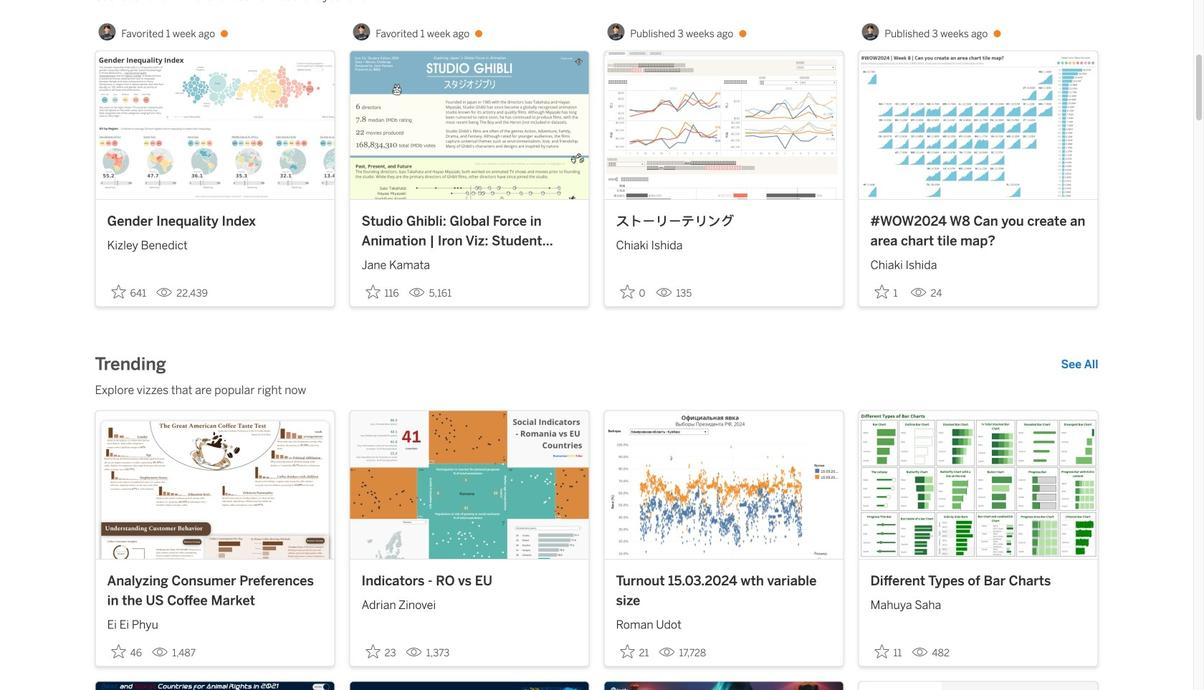 Task type: locate. For each thing, give the bounding box(es) containing it.
workbook thumbnail image
[[96, 51, 334, 199], [350, 51, 589, 199], [605, 51, 843, 199], [859, 51, 1098, 199], [96, 411, 334, 559], [350, 411, 589, 559], [605, 411, 843, 559], [859, 411, 1098, 559]]

1 chiaki ishida image from the left
[[98, 23, 116, 41]]

0 horizontal spatial add favorite image
[[111, 285, 126, 299]]

2 horizontal spatial add favorite image
[[620, 644, 635, 659]]

3 chiaki ishida image from the left
[[862, 23, 879, 41]]

2 horizontal spatial chiaki ishida image
[[862, 23, 879, 41]]

see recent work and favorites from authors you follow element
[[95, 0, 1099, 5]]

0 horizontal spatial chiaki ishida image
[[98, 23, 116, 41]]

explore vizzes that are popular right now element
[[95, 382, 1099, 399]]

Add Favorite button
[[107, 280, 151, 304], [362, 280, 403, 304], [616, 280, 651, 304], [871, 280, 905, 304], [107, 640, 146, 663], [362, 640, 400, 663], [616, 640, 653, 663], [871, 640, 906, 663]]

1 horizontal spatial add favorite image
[[366, 644, 380, 659]]

2 chiaki ishida image from the left
[[607, 23, 625, 41]]

add favorite image
[[111, 285, 126, 299], [366, 644, 380, 659], [620, 644, 635, 659]]

add favorite image
[[366, 285, 380, 299], [620, 285, 635, 299], [875, 285, 889, 299], [111, 644, 126, 659], [875, 644, 889, 659]]

1 horizontal spatial chiaki ishida image
[[607, 23, 625, 41]]

chiaki ishida image
[[98, 23, 116, 41], [607, 23, 625, 41], [862, 23, 879, 41]]



Task type: vqa. For each thing, say whether or not it's contained in the screenshot.
Add Favorite image
yes



Task type: describe. For each thing, give the bounding box(es) containing it.
trending heading
[[95, 353, 166, 376]]

see all trending element
[[1061, 356, 1099, 373]]

chiaki ishida image
[[353, 23, 370, 41]]



